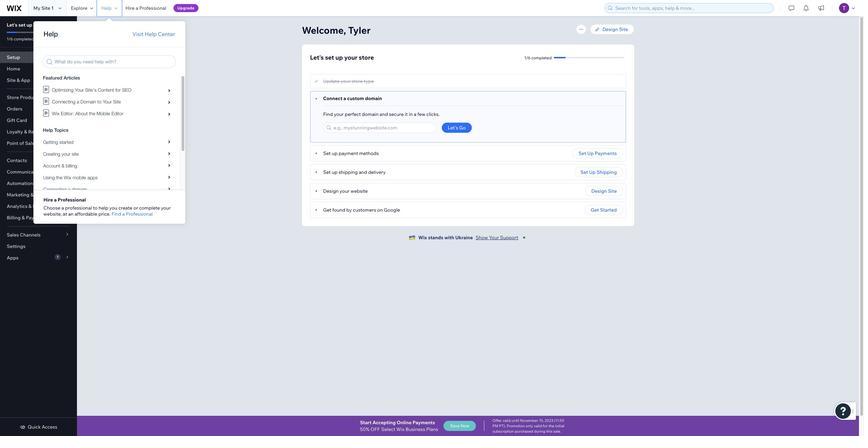 Task type: describe. For each thing, give the bounding box(es) containing it.
let's inside button
[[448, 125, 458, 131]]

completed inside sidebar element
[[14, 36, 34, 42]]

affordable
[[75, 211, 97, 217]]

0 vertical spatial hire a professional
[[125, 5, 166, 11]]

find a professional
[[112, 211, 153, 217]]

payment
[[339, 151, 358, 157]]

a left the custom
[[343, 96, 346, 102]]

find for find your perfect domain and secure it in a few clicks.
[[323, 111, 333, 117]]

gift card
[[7, 117, 27, 124]]

1 horizontal spatial wix
[[418, 235, 427, 241]]

& for analytics
[[28, 204, 32, 210]]

quick access button
[[20, 425, 57, 431]]

professional for find a professional link
[[126, 211, 153, 217]]

ukraine
[[455, 235, 473, 241]]

set up payment methods
[[323, 151, 379, 157]]

website
[[351, 188, 368, 194]]

my
[[33, 5, 40, 11]]

the
[[549, 424, 554, 429]]

access
[[42, 425, 57, 431]]

with
[[444, 235, 454, 241]]

1 horizontal spatial let's set up your store
[[310, 54, 374, 61]]

0 vertical spatial valid
[[503, 419, 511, 424]]

loyalty & referrals
[[7, 129, 48, 135]]

marketing & seo button
[[0, 189, 77, 201]]

analytics & reports
[[7, 204, 50, 210]]

go
[[459, 125, 466, 131]]

analytics & reports button
[[0, 201, 77, 212]]

plans
[[426, 427, 438, 433]]

marketing
[[7, 192, 29, 198]]

& for billing
[[22, 215, 25, 221]]

online
[[397, 420, 412, 426]]

of
[[19, 140, 24, 146]]

support
[[500, 235, 518, 241]]

purchased
[[515, 430, 533, 434]]

a inside hire a professional link
[[136, 5, 138, 11]]

set up shipping button
[[574, 167, 623, 178]]

your up update your store type
[[344, 54, 357, 61]]

design site link
[[590, 24, 634, 34]]

design site inside button
[[591, 188, 617, 194]]

your
[[489, 235, 499, 241]]

stands
[[428, 235, 443, 241]]

gift card button
[[0, 115, 77, 126]]

payments inside start accepting online payments 50% off select wix business plans
[[413, 420, 435, 426]]

your left 'website'
[[340, 188, 349, 194]]

it
[[405, 111, 408, 117]]

& for site
[[17, 77, 20, 83]]

app
[[21, 77, 30, 83]]

set for set up shipping and delivery
[[323, 169, 331, 176]]

save now
[[450, 424, 469, 429]]

choose a professional to help you create or complete your website, at an affordable price.
[[43, 205, 171, 217]]

upgrade button
[[173, 4, 198, 12]]

during
[[534, 430, 545, 434]]

at
[[63, 211, 67, 217]]

now
[[461, 424, 469, 429]]

automations
[[7, 181, 35, 187]]

get for get started
[[591, 207, 599, 213]]

payments for billing & payments
[[26, 215, 48, 221]]

subscription
[[493, 430, 514, 434]]

set for set up payment methods
[[323, 151, 331, 157]]

found
[[332, 207, 345, 213]]

set up payments button
[[572, 149, 623, 159]]

a right you
[[122, 211, 125, 217]]

1 vertical spatial set
[[325, 54, 334, 61]]

wix inside start accepting online payments 50% off select wix business plans
[[396, 427, 405, 433]]

initial
[[555, 424, 564, 429]]

up left shipping
[[332, 169, 338, 176]]

loyalty & referrals button
[[0, 126, 77, 138]]

store products button
[[0, 92, 77, 103]]

billing
[[7, 215, 21, 221]]

let's set up your store inside sidebar element
[[7, 22, 56, 28]]

find for find a professional
[[112, 211, 121, 217]]

by
[[346, 207, 352, 213]]

site & app
[[7, 77, 30, 83]]

pm
[[493, 424, 498, 429]]

upgrade
[[177, 5, 194, 10]]

1/6 completed inside sidebar element
[[7, 36, 34, 42]]

pt).
[[499, 424, 506, 429]]

center
[[158, 31, 175, 37]]

your inside sidebar element
[[33, 22, 44, 28]]

Search for tools, apps, help & more... field
[[613, 3, 771, 13]]

offer
[[493, 419, 502, 424]]

sales
[[7, 232, 19, 238]]

up up update
[[335, 54, 343, 61]]

set for set up payments
[[579, 151, 586, 157]]

orders
[[7, 106, 22, 112]]

contacts button
[[0, 155, 77, 166]]

for
[[543, 424, 548, 429]]

store inside sidebar element
[[45, 22, 56, 28]]

channels
[[20, 232, 41, 238]]

get started button
[[585, 205, 623, 215]]

analytics
[[7, 204, 27, 210]]

save
[[450, 424, 460, 429]]

design site button
[[585, 186, 623, 196]]

payments for set up payments
[[595, 151, 617, 157]]

1 vertical spatial help
[[145, 31, 157, 37]]

site & app button
[[0, 75, 77, 86]]

sale
[[25, 140, 35, 146]]

offer valid until november 15, 2023 (11:59 pm pt). promotion only valid for the initial subscription purchased during this sale.
[[493, 419, 564, 434]]

hire inside hire a professional link
[[125, 5, 135, 11]]

domain for custom
[[365, 96, 382, 102]]

setup link
[[0, 52, 77, 63]]

site inside button
[[608, 188, 617, 194]]

& for loyalty
[[24, 129, 27, 135]]

in
[[409, 111, 413, 117]]

1 inside sidebar element
[[57, 255, 58, 260]]

design inside button
[[591, 188, 607, 194]]

this
[[546, 430, 553, 434]]

1 vertical spatial 1/6 completed
[[524, 55, 552, 60]]

show
[[476, 235, 488, 241]]

type
[[364, 78, 374, 84]]

your left 'perfect'
[[334, 111, 344, 117]]

1 vertical spatial store
[[359, 54, 374, 61]]

set up shipping
[[580, 169, 617, 176]]

let's inside sidebar element
[[7, 22, 17, 28]]

setup
[[7, 54, 20, 60]]

1/6 inside sidebar element
[[7, 36, 13, 42]]

set inside sidebar element
[[18, 22, 25, 28]]

communications button
[[0, 166, 77, 178]]

50%
[[360, 427, 369, 433]]

sales channels button
[[0, 230, 77, 241]]

start accepting online payments 50% off select wix business plans
[[360, 420, 438, 433]]



Task type: locate. For each thing, give the bounding box(es) containing it.
1 vertical spatial find
[[112, 211, 121, 217]]

google
[[384, 207, 400, 213]]

let's go
[[448, 125, 466, 131]]

set up update
[[325, 54, 334, 61]]

0 horizontal spatial let's set up your store
[[7, 22, 56, 28]]

1 down 'settings' link
[[57, 255, 58, 260]]

get left found
[[323, 207, 331, 213]]

site inside "dropdown button"
[[7, 77, 16, 83]]

an
[[68, 211, 74, 217]]

1 vertical spatial and
[[359, 169, 367, 176]]

0 horizontal spatial help
[[101, 5, 112, 11]]

reports
[[33, 204, 50, 210]]

1 horizontal spatial hire
[[125, 5, 135, 11]]

or
[[133, 205, 138, 211]]

contacts
[[7, 158, 27, 164]]

0 vertical spatial 1/6 completed
[[7, 36, 34, 42]]

show your support button
[[476, 235, 518, 241]]

site
[[41, 5, 50, 11], [619, 26, 628, 32], [7, 77, 16, 83], [608, 188, 617, 194]]

design site inside 'link'
[[602, 26, 628, 32]]

& left 'reports'
[[28, 204, 32, 210]]

0 vertical spatial hire
[[125, 5, 135, 11]]

0 horizontal spatial find
[[112, 211, 121, 217]]

find a professional link
[[112, 211, 153, 217]]

0 vertical spatial let's
[[7, 22, 17, 28]]

get left the started
[[591, 207, 599, 213]]

and left secure at the top left of page
[[380, 111, 388, 117]]

design site
[[602, 26, 628, 32], [591, 188, 617, 194]]

visit help center link
[[132, 30, 175, 38]]

1 vertical spatial design site
[[591, 188, 617, 194]]

domain right 'perfect'
[[362, 111, 378, 117]]

a up choose at the left of the page
[[54, 197, 57, 203]]

design inside 'link'
[[602, 26, 618, 32]]

hire a professional link
[[121, 0, 170, 16]]

1 horizontal spatial get
[[591, 207, 599, 213]]

0 vertical spatial and
[[380, 111, 388, 117]]

settings link
[[0, 241, 77, 252]]

valid
[[503, 419, 511, 424], [534, 424, 542, 429]]

& inside dropdown button
[[24, 129, 27, 135]]

& inside "dropdown button"
[[17, 77, 20, 83]]

0 horizontal spatial valid
[[503, 419, 511, 424]]

point of sale link
[[0, 138, 77, 149]]

a left an
[[61, 205, 64, 211]]

create
[[118, 205, 132, 211]]

up left payment
[[332, 151, 338, 157]]

0 vertical spatial design site
[[602, 26, 628, 32]]

get inside button
[[591, 207, 599, 213]]

billing & payments button
[[0, 212, 77, 224]]

help
[[99, 205, 108, 211]]

complete
[[139, 205, 160, 211]]

marketing & seo
[[7, 192, 45, 198]]

completed
[[14, 36, 34, 42], [531, 55, 552, 60]]

1 horizontal spatial 1/6 completed
[[524, 55, 552, 60]]

shipping
[[597, 169, 617, 176]]

hire right help button
[[125, 5, 135, 11]]

2 vertical spatial let's
[[448, 125, 458, 131]]

2 vertical spatial professional
[[126, 211, 153, 217]]

payments down analytics & reports popup button
[[26, 215, 48, 221]]

payments inside button
[[595, 151, 617, 157]]

1 vertical spatial up
[[589, 169, 596, 176]]

0 vertical spatial up
[[587, 151, 594, 157]]

1 get from the left
[[323, 207, 331, 213]]

0 vertical spatial find
[[323, 111, 333, 117]]

payments up "business"
[[413, 420, 435, 426]]

1 vertical spatial professional
[[58, 197, 86, 203]]

store
[[45, 22, 56, 28], [359, 54, 374, 61], [351, 78, 363, 84]]

2 vertical spatial store
[[351, 78, 363, 84]]

find
[[323, 111, 333, 117], [112, 211, 121, 217]]

0 vertical spatial payments
[[595, 151, 617, 157]]

1 horizontal spatial completed
[[531, 55, 552, 60]]

up for shipping
[[589, 169, 596, 176]]

sale.
[[553, 430, 561, 434]]

your right update
[[341, 78, 350, 84]]

1 vertical spatial valid
[[534, 424, 542, 429]]

0 horizontal spatial let's
[[7, 22, 17, 28]]

payments up the shipping at the top right
[[595, 151, 617, 157]]

sales channels
[[7, 232, 41, 238]]

0 vertical spatial set
[[18, 22, 25, 28]]

0 horizontal spatial 1/6
[[7, 36, 13, 42]]

store left type
[[351, 78, 363, 84]]

accepting
[[373, 420, 396, 426]]

until
[[511, 419, 519, 424]]

started
[[600, 207, 617, 213]]

connect a custom domain
[[323, 96, 382, 102]]

find right the price.
[[112, 211, 121, 217]]

professional for hire a professional link
[[139, 5, 166, 11]]

1 vertical spatial wix
[[396, 427, 405, 433]]

0 horizontal spatial 1/6 completed
[[7, 36, 34, 42]]

payments
[[595, 151, 617, 157], [26, 215, 48, 221], [413, 420, 435, 426]]

0 horizontal spatial payments
[[26, 215, 48, 221]]

1 horizontal spatial set
[[325, 54, 334, 61]]

hire a professional up the at
[[43, 197, 86, 203]]

1
[[51, 5, 54, 11], [57, 255, 58, 260]]

1 horizontal spatial valid
[[534, 424, 542, 429]]

update
[[323, 78, 340, 84]]

set left payment
[[323, 151, 331, 157]]

products
[[20, 95, 40, 101]]

you
[[109, 205, 117, 211]]

15,
[[539, 419, 544, 424]]

set up payments
[[579, 151, 617, 157]]

delivery
[[368, 169, 386, 176]]

let's left go
[[448, 125, 458, 131]]

few
[[417, 111, 425, 117]]

connect
[[323, 96, 342, 102]]

set left the shipping at the top right
[[580, 169, 588, 176]]

& right loyalty in the left top of the page
[[24, 129, 27, 135]]

let's set up your store up update your store type
[[310, 54, 374, 61]]

design your website
[[323, 188, 368, 194]]

find your perfect domain and secure it in a few clicks.
[[323, 111, 440, 117]]

up for payments
[[587, 151, 594, 157]]

domain
[[365, 96, 382, 102], [362, 111, 378, 117]]

1 horizontal spatial and
[[380, 111, 388, 117]]

2 horizontal spatial payments
[[595, 151, 617, 157]]

1 horizontal spatial payments
[[413, 420, 435, 426]]

& inside popup button
[[30, 192, 34, 198]]

help button
[[97, 0, 121, 16]]

0 vertical spatial professional
[[139, 5, 166, 11]]

update your store type
[[323, 78, 374, 84]]

your right complete
[[161, 205, 171, 211]]

1 horizontal spatial 1/6
[[524, 55, 530, 60]]

start
[[360, 420, 371, 426]]

a
[[136, 5, 138, 11], [343, 96, 346, 102], [414, 111, 416, 117], [54, 197, 57, 203], [61, 205, 64, 211], [122, 211, 125, 217]]

your
[[33, 22, 44, 28], [344, 54, 357, 61], [341, 78, 350, 84], [334, 111, 344, 117], [340, 188, 349, 194], [161, 205, 171, 211]]

get found by customers on google
[[323, 207, 400, 213]]

0 vertical spatial domain
[[365, 96, 382, 102]]

0 horizontal spatial get
[[323, 207, 331, 213]]

0 vertical spatial completed
[[14, 36, 34, 42]]

apps
[[7, 255, 18, 261]]

a right in
[[414, 111, 416, 117]]

seo
[[35, 192, 45, 198]]

clicks.
[[426, 111, 440, 117]]

& left app
[[17, 77, 20, 83]]

help right visit
[[145, 31, 157, 37]]

1 vertical spatial let's
[[310, 54, 324, 61]]

visit
[[132, 31, 144, 37]]

0 horizontal spatial completed
[[14, 36, 34, 42]]

1 vertical spatial payments
[[26, 215, 48, 221]]

valid up pt).
[[503, 419, 511, 424]]

find down connect
[[323, 111, 333, 117]]

settings
[[7, 244, 25, 250]]

card
[[16, 117, 27, 124]]

quick access
[[28, 425, 57, 431]]

let's up update
[[310, 54, 324, 61]]

a up visit
[[136, 5, 138, 11]]

shipping
[[339, 169, 358, 176]]

site inside 'link'
[[619, 26, 628, 32]]

your down my
[[33, 22, 44, 28]]

2 vertical spatial payments
[[413, 420, 435, 426]]

1 vertical spatial let's set up your store
[[310, 54, 374, 61]]

0 vertical spatial wix
[[418, 235, 427, 241]]

& for marketing
[[30, 192, 34, 198]]

gift
[[7, 117, 15, 124]]

store up type
[[359, 54, 374, 61]]

valid up during
[[534, 424, 542, 429]]

help inside button
[[101, 5, 112, 11]]

a inside choose a professional to help you create or complete your website, at an affordable price.
[[61, 205, 64, 211]]

website,
[[43, 211, 62, 217]]

0 vertical spatial store
[[45, 22, 56, 28]]

1 horizontal spatial help
[[145, 31, 157, 37]]

domain for perfect
[[362, 111, 378, 117]]

up up set up shipping on the top of page
[[587, 151, 594, 157]]

2 horizontal spatial let's
[[448, 125, 458, 131]]

set up setup on the left top of the page
[[18, 22, 25, 28]]

my site 1
[[33, 5, 54, 11]]

2023
[[545, 419, 553, 424]]

1 horizontal spatial let's
[[310, 54, 324, 61]]

sidebar element
[[0, 16, 77, 437]]

up up setup "link"
[[26, 22, 32, 28]]

0 horizontal spatial hire a professional
[[43, 197, 86, 203]]

1 vertical spatial 1/6
[[524, 55, 530, 60]]

billing & payments
[[7, 215, 48, 221]]

set left shipping
[[323, 169, 331, 176]]

1 horizontal spatial find
[[323, 111, 333, 117]]

domain up find your perfect domain and secure it in a few clicks.
[[365, 96, 382, 102]]

wix left stands
[[418, 235, 427, 241]]

1 vertical spatial 1
[[57, 255, 58, 260]]

0 vertical spatial help
[[101, 5, 112, 11]]

wix
[[418, 235, 427, 241], [396, 427, 405, 433]]

quick
[[28, 425, 41, 431]]

0 vertical spatial 1/6
[[7, 36, 13, 42]]

secure
[[389, 111, 404, 117]]

and left delivery
[[359, 169, 367, 176]]

0 horizontal spatial 1
[[51, 5, 54, 11]]

your inside choose a professional to help you create or complete your website, at an affordable price.
[[161, 205, 171, 211]]

november
[[520, 419, 538, 424]]

explore
[[71, 5, 87, 11]]

store down my site 1
[[45, 22, 56, 28]]

0 vertical spatial let's set up your store
[[7, 22, 56, 28]]

0 horizontal spatial and
[[359, 169, 367, 176]]

let's up setup on the left top of the page
[[7, 22, 17, 28]]

1 right my
[[51, 5, 54, 11]]

visit help center
[[132, 31, 175, 37]]

automations link
[[0, 178, 77, 189]]

1 vertical spatial hire
[[43, 197, 53, 203]]

business
[[406, 427, 425, 433]]

set up shipping and delivery
[[323, 169, 386, 176]]

1 horizontal spatial 1
[[57, 255, 58, 260]]

wix down the online
[[396, 427, 405, 433]]

customers
[[353, 207, 376, 213]]

e.g., mystunningwebsite.com field
[[332, 123, 434, 133]]

hire a professional
[[125, 5, 166, 11], [43, 197, 86, 203]]

perfect
[[345, 111, 361, 117]]

1 vertical spatial domain
[[362, 111, 378, 117]]

help right explore
[[101, 5, 112, 11]]

0 vertical spatial 1
[[51, 5, 54, 11]]

1 vertical spatial completed
[[531, 55, 552, 60]]

set up set up shipping on the top of page
[[579, 151, 586, 157]]

hire up choose at the left of the page
[[43, 197, 53, 203]]

0 horizontal spatial wix
[[396, 427, 405, 433]]

get for get found by customers on google
[[323, 207, 331, 213]]

hire a professional up visit help center link
[[125, 5, 166, 11]]

1 horizontal spatial hire a professional
[[125, 5, 166, 11]]

payments inside popup button
[[26, 215, 48, 221]]

up inside sidebar element
[[26, 22, 32, 28]]

1 vertical spatial hire a professional
[[43, 197, 86, 203]]

0 horizontal spatial set
[[18, 22, 25, 28]]

let's set up your store down my
[[7, 22, 56, 28]]

up
[[26, 22, 32, 28], [335, 54, 343, 61], [332, 151, 338, 157], [332, 169, 338, 176]]

up left the shipping at the top right
[[589, 169, 596, 176]]

set for set up shipping
[[580, 169, 588, 176]]

2 get from the left
[[591, 207, 599, 213]]

& left seo
[[30, 192, 34, 198]]

& right billing
[[22, 215, 25, 221]]

0 horizontal spatial hire
[[43, 197, 53, 203]]



Task type: vqa. For each thing, say whether or not it's contained in the screenshot.
let's in button
yes



